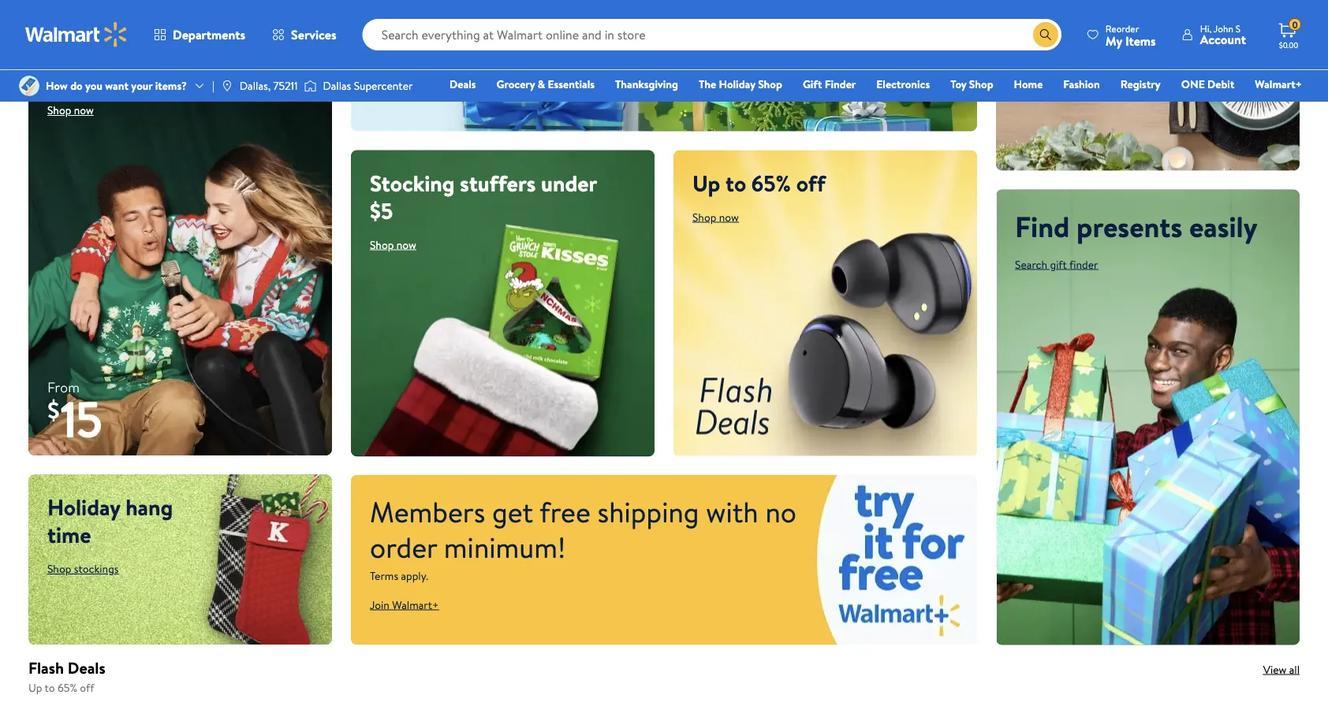 Task type: describe. For each thing, give the bounding box(es) containing it.
get
[[492, 492, 534, 532]]

to inside flash deals up to 65% off
[[45, 681, 55, 696]]

the holiday shop
[[699, 77, 783, 92]]

essentials
[[548, 77, 595, 92]]

shop tableware link
[[1015, 56, 1089, 71]]

stockings
[[74, 562, 119, 577]]

grocery
[[497, 77, 535, 92]]

with
[[706, 492, 759, 532]]

1 horizontal spatial 65%
[[752, 168, 791, 199]]

easily
[[1190, 207, 1258, 246]]

now for festive ugly christmas 'fits
[[74, 103, 94, 118]]

find presents easily
[[1015, 207, 1258, 246]]

all
[[1290, 662, 1300, 678]]

members get free shipping with no order minimum! terms apply.
[[370, 492, 797, 584]]

0 vertical spatial up
[[693, 168, 721, 199]]

account
[[1201, 31, 1247, 48]]

gift
[[1051, 257, 1068, 272]]

one debit link
[[1175, 76, 1242, 93]]

'fits
[[179, 52, 227, 92]]

$5
[[370, 195, 393, 226]]

every
[[1015, 0, 1068, 17]]

home link
[[1007, 76, 1050, 93]]

up to 65% off
[[693, 168, 826, 199]]

services button
[[259, 16, 350, 54]]

shop now for up to 65% off
[[693, 210, 739, 225]]

items
[[1126, 32, 1157, 49]]

 image for dallas supercenter
[[304, 78, 317, 94]]

hi,
[[1201, 22, 1212, 35]]

stocking stuffers under $5
[[370, 168, 597, 226]]

75211
[[273, 78, 298, 93]]

presents
[[1077, 207, 1183, 246]]

free
[[540, 492, 591, 532]]

supercenter
[[354, 78, 413, 93]]

shop stockings
[[47, 562, 119, 577]]

shop for festive ugly christmas 'fits
[[47, 103, 71, 118]]

shop now for stocking stuffers under $5
[[370, 237, 417, 253]]

dallas, 75211
[[240, 78, 298, 93]]

thanksgiving
[[615, 77, 679, 92]]

now for up to 65% off
[[719, 210, 739, 225]]

gift finder
[[803, 77, 856, 92]]

do
[[70, 78, 83, 93]]

registry link
[[1114, 76, 1168, 93]]

fashion link
[[1057, 76, 1108, 93]]

shop now link for stocking stuffers under $5
[[370, 237, 417, 253]]

finder
[[825, 77, 856, 92]]

shop for up to 65% off
[[693, 210, 717, 225]]

deals inside flash deals up to 65% off
[[68, 657, 105, 679]]

dallas,
[[240, 78, 271, 93]]

in
[[1130, 0, 1148, 17]]

reorder my items
[[1106, 22, 1157, 49]]

piece
[[1074, 0, 1125, 17]]

departments
[[173, 26, 245, 43]]

shop for stocking stuffers under $5
[[370, 237, 394, 253]]

off inside flash deals up to 65% off
[[80, 681, 94, 696]]

terms
[[370, 569, 399, 584]]

one debit
[[1182, 77, 1235, 92]]

members
[[370, 492, 486, 532]]

shop for holiday hang time
[[47, 562, 71, 577]]

65% inside flash deals up to 65% off
[[58, 681, 77, 696]]

want
[[105, 78, 129, 93]]

home
[[1014, 77, 1043, 92]]

grocery & essentials link
[[490, 76, 602, 93]]

&
[[538, 77, 545, 92]]

tableware
[[1042, 56, 1089, 71]]

stuffers
[[460, 168, 536, 199]]

0 vertical spatial to
[[726, 168, 747, 199]]

search gift finder link
[[1015, 257, 1099, 272]]

services
[[291, 26, 337, 43]]

view all link
[[1264, 662, 1300, 678]]

flash
[[28, 657, 64, 679]]

stocking
[[370, 168, 455, 199]]

|
[[212, 78, 214, 93]]

join walmart+ link
[[370, 598, 439, 613]]

one
[[1182, 77, 1205, 92]]

gift finder link
[[796, 76, 863, 93]]

holiday inside holiday hang time
[[47, 492, 120, 523]]

flash deals up to 65% off
[[28, 657, 105, 696]]

electronics link
[[870, 76, 938, 93]]

 image for how do you want your items?
[[19, 76, 39, 96]]

time
[[47, 520, 91, 551]]



Task type: vqa. For each thing, say whether or not it's contained in the screenshot.
Christmas Shop link
no



Task type: locate. For each thing, give the bounding box(es) containing it.
0 vertical spatial now
[[74, 103, 94, 118]]

0 horizontal spatial shop now
[[47, 103, 94, 118]]

0 vertical spatial shop now
[[47, 103, 94, 118]]

0 horizontal spatial shop now link
[[47, 103, 94, 118]]

 image for dallas, 75211
[[221, 80, 233, 92]]

gift
[[803, 77, 822, 92]]

shop now link
[[47, 103, 94, 118], [693, 210, 739, 225], [370, 237, 417, 253]]

1 horizontal spatial shop now
[[370, 237, 417, 253]]

shop now link for festive ugly christmas 'fits
[[47, 103, 94, 118]]

1 vertical spatial up
[[28, 681, 42, 696]]

shop up home link
[[1015, 56, 1039, 71]]

s
[[1236, 22, 1241, 35]]

2 horizontal spatial  image
[[304, 78, 317, 94]]

toy
[[951, 77, 967, 92]]

shop now down up to 65% off on the top right of page
[[693, 210, 739, 225]]

shop now link down $5
[[370, 237, 417, 253]]

search gift finder
[[1015, 257, 1099, 272]]

0
[[1293, 18, 1298, 31]]

shop now down do
[[47, 103, 94, 118]]

1 vertical spatial holiday
[[47, 492, 120, 523]]

deals right flash
[[68, 657, 105, 679]]

0 horizontal spatial walmart+
[[392, 598, 439, 613]]

1 horizontal spatial off
[[797, 168, 826, 199]]

festive
[[47, 17, 135, 56]]

up inside flash deals up to 65% off
[[28, 681, 42, 696]]

1 horizontal spatial now
[[397, 237, 417, 253]]

now down stocking on the left of the page
[[397, 237, 417, 253]]

find
[[1015, 207, 1070, 246]]

2 horizontal spatial shop now link
[[693, 210, 739, 225]]

the holiday shop link
[[692, 76, 790, 93]]

now
[[74, 103, 94, 118], [719, 210, 739, 225], [397, 237, 417, 253]]

christmas
[[47, 52, 172, 92]]

shop down $5
[[370, 237, 394, 253]]

2 horizontal spatial shop now
[[693, 210, 739, 225]]

search icon image
[[1040, 28, 1052, 41]]

the
[[699, 77, 717, 92]]

1 horizontal spatial holiday
[[719, 77, 756, 92]]

reorder
[[1106, 22, 1140, 35]]

0 horizontal spatial holiday
[[47, 492, 120, 523]]

2 vertical spatial shop now
[[370, 237, 417, 253]]

1 vertical spatial now
[[719, 210, 739, 225]]

to
[[726, 168, 747, 199], [45, 681, 55, 696]]

fashion
[[1064, 77, 1100, 92]]

0 horizontal spatial up
[[28, 681, 42, 696]]

you
[[85, 78, 103, 93]]

join walmart+
[[370, 598, 439, 613]]

now down up to 65% off on the top right of page
[[719, 210, 739, 225]]

1 horizontal spatial deals
[[450, 77, 476, 92]]

shop left gift
[[758, 77, 783, 92]]

dallas
[[323, 78, 351, 93]]

no
[[766, 492, 797, 532]]

your
[[131, 78, 153, 93]]

shop now link for up to 65% off
[[693, 210, 739, 225]]

shop down up to 65% off on the top right of page
[[693, 210, 717, 225]]

2 vertical spatial shop now link
[[370, 237, 417, 253]]

1 vertical spatial deals
[[68, 657, 105, 679]]

view
[[1264, 662, 1287, 678]]

shipping
[[598, 492, 700, 532]]

shop now down $5
[[370, 237, 417, 253]]

$0.00
[[1280, 39, 1299, 50]]

walmart+ down $0.00
[[1256, 77, 1303, 92]]

hang
[[126, 492, 173, 523]]

shop
[[1015, 56, 1039, 71], [758, 77, 783, 92], [970, 77, 994, 92], [47, 103, 71, 118], [693, 210, 717, 225], [370, 237, 394, 253], [47, 562, 71, 577]]

1 horizontal spatial  image
[[221, 80, 233, 92]]

hi, john s account
[[1201, 22, 1247, 48]]

debit
[[1208, 77, 1235, 92]]

shop now link down up to 65% off on the top right of page
[[693, 210, 739, 225]]

holiday hang time
[[47, 492, 173, 551]]

festive ugly christmas 'fits
[[47, 17, 227, 92]]

shop now for festive ugly christmas 'fits
[[47, 103, 94, 118]]

departments button
[[140, 16, 259, 54]]

0 vertical spatial off
[[797, 168, 826, 199]]

2 vertical spatial now
[[397, 237, 417, 253]]

walmart+ link
[[1249, 76, 1310, 93]]

apply.
[[401, 569, 429, 584]]

shop right toy
[[970, 77, 994, 92]]

1 vertical spatial walmart+
[[392, 598, 439, 613]]

0 horizontal spatial to
[[45, 681, 55, 696]]

finder
[[1070, 257, 1099, 272]]

how
[[46, 78, 68, 93]]

holiday right the
[[719, 77, 756, 92]]

Walmart Site-Wide search field
[[363, 19, 1062, 50]]

ugly
[[142, 17, 194, 56]]

1 vertical spatial 65%
[[58, 681, 77, 696]]

1 vertical spatial shop now link
[[693, 210, 739, 225]]

join
[[370, 598, 390, 613]]

Search search field
[[363, 19, 1062, 50]]

1 horizontal spatial to
[[726, 168, 747, 199]]

up
[[693, 168, 721, 199], [28, 681, 42, 696]]

order
[[370, 528, 437, 567]]

thanksgiving link
[[608, 76, 686, 93]]

 image right 75211
[[304, 78, 317, 94]]

0 horizontal spatial  image
[[19, 76, 39, 96]]

shop tableware
[[1015, 56, 1089, 71]]

shop stockings link
[[47, 562, 119, 577]]

 image left how
[[19, 76, 39, 96]]

place
[[1015, 14, 1066, 45]]

off
[[797, 168, 826, 199], [80, 681, 94, 696]]

deals left grocery
[[450, 77, 476, 92]]

1 vertical spatial to
[[45, 681, 55, 696]]

0 horizontal spatial now
[[74, 103, 94, 118]]

walmart image
[[25, 22, 128, 47]]

0 vertical spatial walmart+
[[1256, 77, 1303, 92]]

0 vertical spatial deals
[[450, 77, 476, 92]]

 image
[[19, 76, 39, 96], [304, 78, 317, 94], [221, 80, 233, 92]]

search
[[1015, 257, 1048, 272]]

registry
[[1121, 77, 1161, 92]]

shop for every piece in place
[[1015, 56, 1039, 71]]

toy shop
[[951, 77, 994, 92]]

holiday
[[719, 77, 756, 92], [47, 492, 120, 523]]

2 horizontal spatial now
[[719, 210, 739, 225]]

0 vertical spatial 65%
[[752, 168, 791, 199]]

1 horizontal spatial shop now link
[[370, 237, 417, 253]]

0 horizontal spatial 65%
[[58, 681, 77, 696]]

shop down how
[[47, 103, 71, 118]]

0 horizontal spatial off
[[80, 681, 94, 696]]

walmart+ down apply.
[[392, 598, 439, 613]]

deals link
[[443, 76, 483, 93]]

minimum!
[[444, 528, 566, 567]]

65%
[[752, 168, 791, 199], [58, 681, 77, 696]]

under
[[541, 168, 597, 199]]

now down do
[[74, 103, 94, 118]]

shop inside 'link'
[[970, 77, 994, 92]]

1 horizontal spatial up
[[693, 168, 721, 199]]

 image right | on the left of page
[[221, 80, 233, 92]]

0 vertical spatial shop now link
[[47, 103, 94, 118]]

electronics
[[877, 77, 930, 92]]

shop down "time"
[[47, 562, 71, 577]]

0 vertical spatial holiday
[[719, 77, 756, 92]]

1 vertical spatial off
[[80, 681, 94, 696]]

grocery & essentials
[[497, 77, 595, 92]]

0 horizontal spatial deals
[[68, 657, 105, 679]]

walmart+ inside "link"
[[1256, 77, 1303, 92]]

now for stocking stuffers under $5
[[397, 237, 417, 253]]

view all
[[1264, 662, 1300, 678]]

how do you want your items?
[[46, 78, 187, 93]]

toy shop link
[[944, 76, 1001, 93]]

my
[[1106, 32, 1123, 49]]

walmart+
[[1256, 77, 1303, 92], [392, 598, 439, 613]]

holiday up 'shop stockings'
[[47, 492, 120, 523]]

john
[[1214, 22, 1234, 35]]

1 horizontal spatial walmart+
[[1256, 77, 1303, 92]]

shop now
[[47, 103, 94, 118], [693, 210, 739, 225], [370, 237, 417, 253]]

1 vertical spatial shop now
[[693, 210, 739, 225]]

shop now link down do
[[47, 103, 94, 118]]



